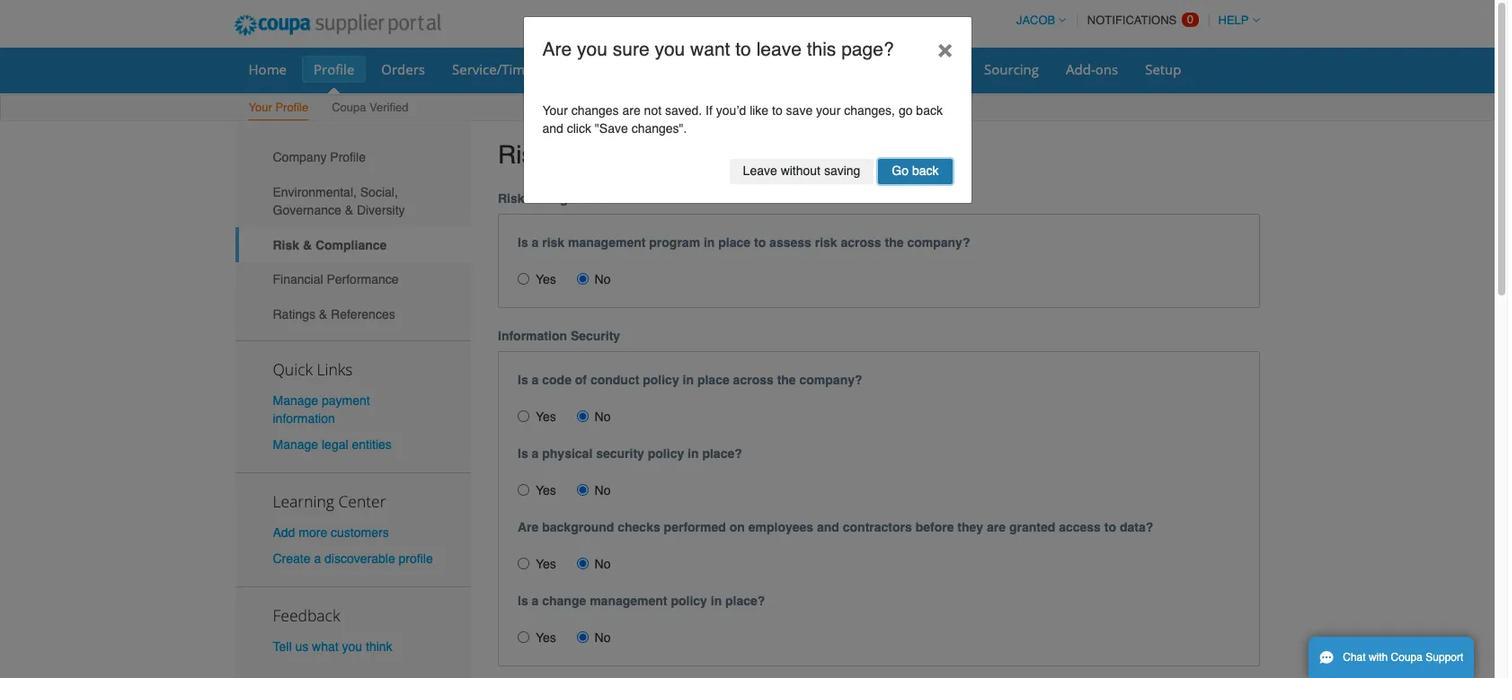 Task type: locate. For each thing, give the bounding box(es) containing it.
back inside button
[[912, 164, 939, 178]]

code
[[542, 373, 572, 387]]

a left the physical
[[532, 446, 539, 461]]

a left change
[[532, 594, 539, 608]]

yes down the physical
[[536, 483, 556, 498]]

you up invoices
[[655, 38, 685, 60]]

2 risk from the left
[[815, 235, 838, 250]]

0 vertical spatial are
[[543, 38, 572, 60]]

no down 'background'
[[595, 557, 611, 571]]

0 horizontal spatial risk
[[542, 235, 565, 250]]

governance
[[273, 203, 341, 218]]

support
[[1426, 652, 1464, 664]]

1 vertical spatial compliance
[[316, 238, 387, 252]]

are left 'background'
[[518, 520, 539, 535]]

0 horizontal spatial you
[[342, 640, 362, 655]]

2 manage from the top
[[273, 438, 318, 452]]

financial performance
[[273, 273, 399, 287]]

1 vertical spatial place?
[[726, 594, 765, 608]]

5 yes from the top
[[536, 631, 556, 645]]

coupa supplier portal image
[[222, 3, 453, 48]]

0 vertical spatial back
[[916, 103, 943, 118]]

compliance
[[578, 140, 711, 169], [316, 238, 387, 252]]

to right want
[[736, 38, 751, 60]]

1 vertical spatial back
[[912, 164, 939, 178]]

1 vertical spatial profile
[[275, 101, 309, 114]]

your for your profile
[[249, 101, 272, 114]]

yes down change
[[536, 631, 556, 645]]

are
[[623, 103, 641, 118], [987, 520, 1006, 535]]

1 vertical spatial the
[[777, 373, 796, 387]]

coupa
[[332, 101, 366, 114], [1391, 652, 1423, 664]]

risk up risk management
[[498, 140, 547, 169]]

in right security
[[688, 446, 699, 461]]

1 horizontal spatial are
[[987, 520, 1006, 535]]

0 horizontal spatial risk & compliance
[[273, 238, 387, 252]]

is left the physical
[[518, 446, 528, 461]]

0 vertical spatial place?
[[703, 446, 742, 461]]

chat
[[1343, 652, 1366, 664]]

no for risk
[[595, 272, 611, 286]]

service/time sheets
[[452, 60, 578, 78]]

2 vertical spatial policy
[[671, 594, 707, 608]]

this
[[807, 38, 836, 60]]

1 horizontal spatial are
[[543, 38, 572, 60]]

a
[[532, 235, 539, 250], [532, 373, 539, 387], [532, 446, 539, 461], [314, 552, 321, 567], [532, 594, 539, 608]]

no down security
[[595, 483, 611, 498]]

are left not
[[623, 103, 641, 118]]

risk & compliance
[[498, 140, 711, 169], [273, 238, 387, 252]]

policy
[[643, 373, 679, 387], [648, 446, 684, 461], [671, 594, 707, 608]]

a for code
[[532, 373, 539, 387]]

3 yes from the top
[[536, 483, 556, 498]]

your up click
[[543, 103, 568, 118]]

environmental,
[[273, 185, 357, 200]]

1 is from the top
[[518, 235, 528, 250]]

0 vertical spatial management
[[568, 235, 646, 250]]

coupa right "with" at the bottom of page
[[1391, 652, 1423, 664]]

1 horizontal spatial risk
[[815, 235, 838, 250]]

security
[[571, 329, 620, 343]]

what
[[312, 640, 339, 655]]

1 horizontal spatial performance
[[876, 60, 958, 78]]

0 horizontal spatial coupa
[[332, 101, 366, 114]]

a down risk management
[[532, 235, 539, 250]]

contractors
[[843, 520, 912, 535]]

payment
[[322, 393, 370, 408]]

add-
[[1066, 60, 1096, 78]]

1 horizontal spatial company?
[[908, 235, 970, 250]]

go
[[892, 164, 909, 178]]

are inside "your changes are not saved. if you'd like to save your changes, go back and click "save changes"."
[[623, 103, 641, 118]]

the
[[885, 235, 904, 250], [777, 373, 796, 387]]

yes
[[536, 272, 556, 286], [536, 410, 556, 424], [536, 483, 556, 498], [536, 557, 556, 571], [536, 631, 556, 645]]

more
[[299, 526, 327, 540]]

2 yes from the top
[[536, 410, 556, 424]]

& left the diversity
[[345, 203, 353, 218]]

risk left management
[[498, 191, 525, 206]]

performance
[[876, 60, 958, 78], [327, 273, 399, 287]]

your down home
[[249, 101, 272, 114]]

5 no from the top
[[595, 631, 611, 645]]

you
[[577, 38, 608, 60], [655, 38, 685, 60], [342, 640, 362, 655]]

yes for is a code of conduct policy in place across the company?
[[536, 410, 556, 424]]

to right like
[[772, 103, 783, 118]]

a for discoverable
[[314, 552, 321, 567]]

no up security on the left of page
[[595, 272, 611, 286]]

profile down home
[[275, 101, 309, 114]]

social,
[[360, 185, 398, 200]]

0 horizontal spatial and
[[543, 121, 564, 136]]

in for risk
[[704, 235, 715, 250]]

in right conduct
[[683, 373, 694, 387]]

1 vertical spatial are
[[987, 520, 1006, 535]]

want
[[691, 38, 730, 60]]

1 horizontal spatial risk & compliance
[[498, 140, 711, 169]]

chat with coupa support button
[[1309, 637, 1475, 679]]

place? down on
[[726, 594, 765, 608]]

risk up financial
[[273, 238, 299, 252]]

1 vertical spatial manage
[[273, 438, 318, 452]]

management
[[528, 191, 605, 206]]

policy right security
[[648, 446, 684, 461]]

employees
[[749, 520, 814, 535]]

a right create
[[314, 552, 321, 567]]

place? up on
[[703, 446, 742, 461]]

sourcing
[[985, 60, 1039, 78]]

a for change
[[532, 594, 539, 608]]

0 vertical spatial across
[[841, 235, 882, 250]]

back
[[916, 103, 943, 118], [912, 164, 939, 178]]

you left sure
[[577, 38, 608, 60]]

business
[[817, 60, 872, 78]]

legal
[[322, 438, 348, 452]]

ratings & references
[[273, 307, 395, 322]]

company profile link
[[235, 140, 471, 175]]

yes up change
[[536, 557, 556, 571]]

is for is a change management policy in place?
[[518, 594, 528, 608]]

coupa left verified
[[332, 101, 366, 114]]

1 vertical spatial management
[[590, 594, 668, 608]]

risk & compliance down the "save
[[498, 140, 711, 169]]

are right they
[[987, 520, 1006, 535]]

0 vertical spatial performance
[[876, 60, 958, 78]]

0 vertical spatial and
[[543, 121, 564, 136]]

go back
[[892, 164, 939, 178]]

0 vertical spatial the
[[885, 235, 904, 250]]

& right ratings
[[319, 307, 327, 322]]

no for physical
[[595, 483, 611, 498]]

1 vertical spatial policy
[[648, 446, 684, 461]]

you inside tell us what you think button
[[342, 640, 362, 655]]

sourcing link
[[973, 56, 1051, 83]]

performance up go
[[876, 60, 958, 78]]

setup
[[1146, 60, 1182, 78]]

1 horizontal spatial and
[[817, 520, 840, 535]]

not
[[644, 103, 662, 118]]

None radio
[[518, 411, 530, 422], [577, 411, 589, 422], [577, 558, 589, 570], [518, 632, 530, 643], [577, 632, 589, 643], [518, 411, 530, 422], [577, 411, 589, 422], [577, 558, 589, 570], [518, 632, 530, 643], [577, 632, 589, 643]]

2 vertical spatial risk
[[273, 238, 299, 252]]

company?
[[908, 235, 970, 250], [800, 373, 863, 387]]

1 vertical spatial risk & compliance
[[273, 238, 387, 252]]

place?
[[703, 446, 742, 461], [726, 594, 765, 608]]

to
[[736, 38, 751, 60], [772, 103, 783, 118], [754, 235, 766, 250], [1105, 520, 1117, 535]]

0 vertical spatial compliance
[[578, 140, 711, 169]]

data?
[[1120, 520, 1154, 535]]

×
[[938, 34, 953, 62]]

risk right assess
[[815, 235, 838, 250]]

performance up references
[[327, 273, 399, 287]]

0 vertical spatial policy
[[643, 373, 679, 387]]

1 horizontal spatial coupa
[[1391, 652, 1423, 664]]

manage inside manage payment information
[[273, 393, 318, 408]]

policy down performed
[[671, 594, 707, 608]]

0 horizontal spatial are
[[623, 103, 641, 118]]

in right program
[[704, 235, 715, 250]]

create
[[273, 552, 311, 567]]

and right employees
[[817, 520, 840, 535]]

1 horizontal spatial the
[[885, 235, 904, 250]]

2 horizontal spatial you
[[655, 38, 685, 60]]

no down conduct
[[595, 410, 611, 424]]

profile down the coupa supplier portal image
[[314, 60, 355, 78]]

1 no from the top
[[595, 272, 611, 286]]

leave without saving button
[[730, 159, 874, 184]]

performed
[[664, 520, 726, 535]]

compliance down changes".
[[578, 140, 711, 169]]

you right the what
[[342, 640, 362, 655]]

you for tell us what you think
[[342, 640, 362, 655]]

1 vertical spatial coupa
[[1391, 652, 1423, 664]]

your inside "your changes are not saved. if you'd like to save your changes, go back and click "save changes"."
[[543, 103, 568, 118]]

2 no from the top
[[595, 410, 611, 424]]

and
[[543, 121, 564, 136], [817, 520, 840, 535]]

4 no from the top
[[595, 557, 611, 571]]

place
[[719, 235, 751, 250], [698, 373, 730, 387]]

2 is from the top
[[518, 373, 528, 387]]

no down is a change management policy in place?
[[595, 631, 611, 645]]

0 vertical spatial company?
[[908, 235, 970, 250]]

manage for manage payment information
[[273, 393, 318, 408]]

yes down code
[[536, 410, 556, 424]]

is a change management policy in place?
[[518, 594, 765, 608]]

links
[[317, 358, 353, 380]]

3 no from the top
[[595, 483, 611, 498]]

information security
[[498, 329, 620, 343]]

4 yes from the top
[[536, 557, 556, 571]]

0 horizontal spatial performance
[[327, 273, 399, 287]]

management down management
[[568, 235, 646, 250]]

go back button
[[879, 159, 953, 184]]

1 vertical spatial performance
[[327, 273, 399, 287]]

1 manage from the top
[[273, 393, 318, 408]]

0 vertical spatial manage
[[273, 393, 318, 408]]

information
[[498, 329, 567, 343]]

are for are you sure you want to leave this page?
[[543, 38, 572, 60]]

risk & compliance up financial performance
[[273, 238, 387, 252]]

a left code
[[532, 373, 539, 387]]

3 is from the top
[[518, 446, 528, 461]]

0 horizontal spatial your
[[249, 101, 272, 114]]

1 horizontal spatial your
[[543, 103, 568, 118]]

profile up environmental, social, governance & diversity link
[[330, 150, 366, 165]]

is left change
[[518, 594, 528, 608]]

policy right conduct
[[643, 373, 679, 387]]

is down risk management
[[518, 235, 528, 250]]

is for is a physical security policy in place?
[[518, 446, 528, 461]]

are inside × dialog
[[543, 38, 572, 60]]

us
[[295, 640, 309, 655]]

security
[[596, 446, 644, 461]]

add-ons
[[1066, 60, 1119, 78]]

management right change
[[590, 594, 668, 608]]

0 horizontal spatial are
[[518, 520, 539, 535]]

performance for business performance
[[876, 60, 958, 78]]

management for policy
[[590, 594, 668, 608]]

0 vertical spatial risk & compliance
[[498, 140, 711, 169]]

to left assess
[[754, 235, 766, 250]]

1 vertical spatial company?
[[800, 373, 863, 387]]

place? for is a change management policy in place?
[[726, 594, 765, 608]]

and left click
[[543, 121, 564, 136]]

is left code
[[518, 373, 528, 387]]

in down performed
[[711, 594, 722, 608]]

1 risk from the left
[[542, 235, 565, 250]]

across
[[841, 235, 882, 250], [733, 373, 774, 387]]

business performance
[[817, 60, 958, 78]]

to inside "your changes are not saved. if you'd like to save your changes, go back and click "save changes"."
[[772, 103, 783, 118]]

sure
[[613, 38, 650, 60]]

with
[[1369, 652, 1388, 664]]

0 vertical spatial are
[[623, 103, 641, 118]]

& inside environmental, social, governance & diversity
[[345, 203, 353, 218]]

1 horizontal spatial across
[[841, 235, 882, 250]]

center
[[338, 491, 386, 512]]

4 is from the top
[[518, 594, 528, 608]]

2 vertical spatial profile
[[330, 150, 366, 165]]

1 yes from the top
[[536, 272, 556, 286]]

1 vertical spatial across
[[733, 373, 774, 387]]

risk
[[542, 235, 565, 250], [815, 235, 838, 250]]

without
[[781, 164, 821, 178]]

are up sheets
[[543, 38, 572, 60]]

changes,
[[844, 103, 895, 118]]

0 vertical spatial coupa
[[332, 101, 366, 114]]

compliance up financial performance link
[[316, 238, 387, 252]]

manage payment information link
[[273, 393, 370, 426]]

risk inside risk & compliance link
[[273, 238, 299, 252]]

0 vertical spatial place
[[719, 235, 751, 250]]

0 horizontal spatial compliance
[[316, 238, 387, 252]]

manage down information
[[273, 438, 318, 452]]

1 vertical spatial and
[[817, 520, 840, 535]]

× dialog
[[523, 16, 972, 204]]

page?
[[842, 38, 894, 60]]

risk down risk management
[[542, 235, 565, 250]]

manage up information
[[273, 393, 318, 408]]

None radio
[[518, 273, 530, 285], [577, 273, 589, 285], [518, 484, 530, 496], [577, 484, 589, 496], [518, 558, 530, 570], [518, 273, 530, 285], [577, 273, 589, 285], [518, 484, 530, 496], [577, 484, 589, 496], [518, 558, 530, 570]]

tell
[[273, 640, 292, 655]]

1 vertical spatial are
[[518, 520, 539, 535]]

yes up information security
[[536, 272, 556, 286]]

is a code of conduct policy in place across the company?
[[518, 373, 863, 387]]

company profile
[[273, 150, 366, 165]]



Task type: vqa. For each thing, say whether or not it's contained in the screenshot.
Search text field on the right of page
no



Task type: describe. For each thing, give the bounding box(es) containing it.
saving
[[824, 164, 861, 178]]

is for is a risk management program in place to assess risk across the company?
[[518, 235, 528, 250]]

leave
[[743, 164, 777, 178]]

add
[[273, 526, 295, 540]]

feedback
[[273, 605, 340, 627]]

"save
[[595, 121, 628, 136]]

customers
[[331, 526, 389, 540]]

home link
[[237, 56, 298, 83]]

learning
[[273, 491, 334, 512]]

learning center
[[273, 491, 386, 512]]

profile for your profile
[[275, 101, 309, 114]]

financial
[[273, 273, 323, 287]]

click
[[567, 121, 592, 136]]

profile
[[399, 552, 433, 567]]

references
[[331, 307, 395, 322]]

management for program
[[568, 235, 646, 250]]

environmental, social, governance & diversity
[[273, 185, 405, 218]]

are background checks performed on employees and contractors before they are granted access to data?
[[518, 520, 1154, 535]]

coupa verified link
[[331, 97, 409, 120]]

your for your changes are not saved. if you'd like to save your changes, go back and click "save changes".
[[543, 103, 568, 118]]

ratings
[[273, 307, 316, 322]]

entities
[[352, 438, 392, 452]]

yes for is a change management policy in place?
[[536, 631, 556, 645]]

in for change
[[711, 594, 722, 608]]

like
[[750, 103, 769, 118]]

× button
[[919, 17, 971, 80]]

chat with coupa support
[[1343, 652, 1464, 664]]

changes
[[572, 103, 619, 118]]

information
[[273, 411, 335, 426]]

no for code
[[595, 410, 611, 424]]

risk management
[[498, 191, 605, 206]]

on
[[730, 520, 745, 535]]

coupa inside button
[[1391, 652, 1423, 664]]

change
[[542, 594, 586, 608]]

they
[[958, 520, 984, 535]]

environmental, social, governance & diversity link
[[235, 175, 471, 228]]

policy for security
[[648, 446, 684, 461]]

invoices link
[[647, 56, 721, 83]]

policy for management
[[671, 594, 707, 608]]

invoices
[[658, 60, 709, 78]]

your
[[816, 103, 841, 118]]

saved.
[[665, 103, 702, 118]]

add-ons link
[[1055, 56, 1130, 83]]

are you sure you want to leave this page?
[[543, 38, 894, 60]]

tell us what you think button
[[273, 639, 393, 657]]

checks
[[618, 520, 661, 535]]

1 horizontal spatial compliance
[[578, 140, 711, 169]]

your changes are not saved. if you'd like to save your changes, go back and click "save changes".
[[543, 103, 943, 136]]

yes for are background checks performed on employees and contractors before they are granted access to data?
[[536, 557, 556, 571]]

program
[[649, 235, 700, 250]]

changes".
[[632, 121, 687, 136]]

0 vertical spatial profile
[[314, 60, 355, 78]]

0 horizontal spatial the
[[777, 373, 796, 387]]

0 horizontal spatial across
[[733, 373, 774, 387]]

create a discoverable profile
[[273, 552, 433, 567]]

profile link
[[302, 56, 366, 83]]

place? for is a physical security policy in place?
[[703, 446, 742, 461]]

manage legal entities
[[273, 438, 392, 452]]

yes for is a risk management program in place to assess risk across the company?
[[536, 272, 556, 286]]

granted
[[1010, 520, 1056, 535]]

business performance link
[[805, 56, 969, 83]]

service/time
[[452, 60, 533, 78]]

assess
[[770, 235, 812, 250]]

verified
[[370, 101, 409, 114]]

go
[[899, 103, 913, 118]]

0 horizontal spatial company?
[[800, 373, 863, 387]]

and inside "your changes are not saved. if you'd like to save your changes, go back and click "save changes"."
[[543, 121, 564, 136]]

ons
[[1096, 60, 1119, 78]]

background
[[542, 520, 614, 535]]

orders link
[[370, 56, 437, 83]]

no for change
[[595, 631, 611, 645]]

diversity
[[357, 203, 405, 218]]

in for physical
[[688, 446, 699, 461]]

is a physical security policy in place?
[[518, 446, 742, 461]]

manage payment information
[[273, 393, 370, 426]]

your profile link
[[248, 97, 309, 120]]

1 vertical spatial place
[[698, 373, 730, 387]]

company
[[273, 150, 327, 165]]

home
[[249, 60, 287, 78]]

is a risk management program in place to assess risk across the company?
[[518, 235, 970, 250]]

manage for manage legal entities
[[273, 438, 318, 452]]

& down governance
[[303, 238, 312, 252]]

& down click
[[554, 140, 571, 169]]

are for are background checks performed on employees and contractors before they are granted access to data?
[[518, 520, 539, 535]]

your profile
[[249, 101, 309, 114]]

service/time sheets link
[[441, 56, 590, 83]]

profile for company profile
[[330, 150, 366, 165]]

performance for financial performance
[[327, 273, 399, 287]]

yes for is a physical security policy in place?
[[536, 483, 556, 498]]

no for checks
[[595, 557, 611, 571]]

a for physical
[[532, 446, 539, 461]]

if
[[706, 103, 713, 118]]

back inside "your changes are not saved. if you'd like to save your changes, go back and click "save changes"."
[[916, 103, 943, 118]]

leave without saving
[[743, 164, 861, 178]]

coupa verified
[[332, 101, 409, 114]]

think
[[366, 640, 393, 655]]

1 vertical spatial risk
[[498, 191, 525, 206]]

leave
[[757, 38, 802, 60]]

risk & compliance link
[[235, 228, 471, 262]]

0 vertical spatial risk
[[498, 140, 547, 169]]

to left data?
[[1105, 520, 1117, 535]]

1 horizontal spatial you
[[577, 38, 608, 60]]

you for are you sure you want to leave this page?
[[655, 38, 685, 60]]

tell us what you think
[[273, 640, 393, 655]]

a for risk
[[532, 235, 539, 250]]

is for is a code of conduct policy in place across the company?
[[518, 373, 528, 387]]

quick links
[[273, 358, 353, 380]]

of
[[575, 373, 587, 387]]



